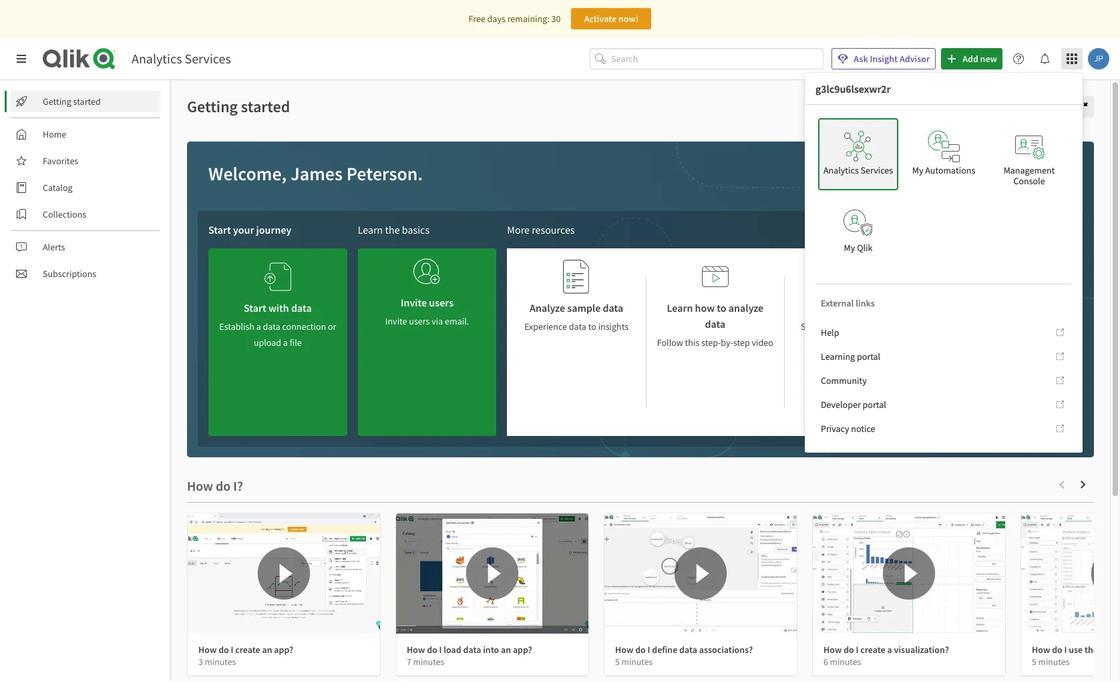 Task type: locate. For each thing, give the bounding box(es) containing it.
0 vertical spatial my
[[913, 164, 924, 176]]

i inside the how do i load data into an app? 7 minutes
[[439, 644, 442, 656]]

how for how do i create a visualization?
[[824, 644, 842, 656]]

data up the insights
[[603, 301, 624, 315]]

getting inside welcome, james peterson. main content
[[187, 96, 238, 117]]

g3lc9u6lsexwr2r
[[816, 82, 891, 95]]

i inside how do i create a visualization? 6 minutes
[[856, 644, 859, 656]]

1 horizontal spatial to
[[717, 301, 727, 315]]

catalog link
[[11, 177, 160, 198]]

app?
[[274, 644, 294, 656], [513, 644, 532, 656]]

5 i from the left
[[1065, 644, 1067, 656]]

remaining:
[[508, 13, 550, 25]]

0 horizontal spatial getting started
[[43, 96, 101, 108]]

activate now! link
[[572, 8, 652, 29]]

0 vertical spatial how
[[1021, 281, 1036, 291]]

data inside learn how to analyze data follow this step-by-step video
[[705, 317, 726, 331]]

2 vertical spatial learn
[[667, 301, 693, 315]]

how inside the how do i load data into an app? 7 minutes
[[407, 644, 425, 656]]

advisor
[[900, 53, 930, 65]]

analytics
[[132, 50, 182, 67], [824, 164, 859, 176]]

notice
[[852, 423, 876, 435]]

data for learn how to analyze data
[[705, 317, 726, 331]]

analytics inside button
[[824, 164, 859, 176]]

1 horizontal spatial started
[[241, 96, 290, 117]]

an
[[262, 644, 272, 656], [501, 644, 511, 656]]

0 horizontal spatial to
[[588, 321, 597, 333]]

0 horizontal spatial getting
[[43, 96, 71, 108]]

0 vertical spatial the
[[385, 223, 400, 237]]

invite
[[401, 296, 427, 309], [385, 315, 407, 327]]

my left automations
[[913, 164, 924, 176]]

how left use at the right bottom
[[1032, 644, 1051, 656]]

explore the demo image
[[841, 259, 868, 295]]

0 horizontal spatial analytics services
[[132, 50, 231, 67]]

create inside how do i create an app? 3 minutes
[[235, 644, 260, 656]]

qlik inside explore the demo see what qlik sense can do
[[839, 321, 854, 333]]

1 vertical spatial qlik
[[839, 321, 854, 333]]

minutes right 6
[[830, 657, 861, 668]]

3 how from the left
[[615, 644, 634, 656]]

data inside how do i define data associations? 5 minutes
[[680, 644, 698, 656]]

1 vertical spatial how
[[695, 301, 715, 315]]

data for how do i define data associations?
[[680, 644, 698, 656]]

2 horizontal spatial to
[[1038, 281, 1045, 291]]

minutes inside the how do i load data into an app? 7 minutes
[[413, 657, 445, 668]]

started inside welcome, james peterson. main content
[[241, 96, 290, 117]]

how do i create an app? 3 minutes
[[198, 644, 294, 668]]

to inside learn about apps and how to create one
[[1038, 281, 1045, 291]]

0 vertical spatial services
[[185, 50, 231, 67]]

how down learn how to analyze data image
[[695, 301, 715, 315]]

do for how do i create a visualization?
[[844, 644, 854, 656]]

learn
[[358, 223, 383, 237], [945, 281, 965, 291], [667, 301, 693, 315]]

how do i define data associations? image
[[605, 514, 797, 634]]

0 vertical spatial users
[[429, 296, 454, 309]]

1 vertical spatial analytics
[[824, 164, 859, 176]]

learn inside learn how to analyze data follow this step-by-step video
[[667, 301, 693, 315]]

invite left via
[[385, 315, 407, 327]]

0 vertical spatial to
[[1038, 281, 1045, 291]]

data for analyze sample data
[[569, 321, 587, 333]]

0 horizontal spatial how
[[695, 301, 715, 315]]

users up via
[[429, 296, 454, 309]]

0 horizontal spatial started
[[73, 96, 101, 108]]

0 horizontal spatial app?
[[274, 644, 294, 656]]

to left analyze
[[717, 301, 727, 315]]

the up sense
[[851, 301, 866, 315]]

2 horizontal spatial create
[[945, 294, 967, 304]]

minutes down use at the right bottom
[[1039, 657, 1070, 668]]

experience
[[525, 321, 567, 333]]

2 minutes from the left
[[413, 657, 445, 668]]

5 for how do i define data associations?
[[615, 657, 620, 668]]

free
[[469, 13, 486, 25]]

journey
[[256, 223, 292, 237]]

qlik right what
[[839, 321, 854, 333]]

1 vertical spatial users
[[409, 315, 430, 327]]

analyze
[[729, 301, 764, 315]]

console
[[1014, 175, 1045, 187]]

3 i from the left
[[648, 644, 651, 656]]

privacy notice link
[[816, 418, 1072, 440]]

see
[[801, 321, 815, 333]]

start your journey
[[208, 223, 292, 237]]

the inside how do i use the chart 5 minutes
[[1085, 644, 1099, 656]]

0 horizontal spatial analytics
[[132, 50, 182, 67]]

home link
[[11, 124, 160, 145]]

home
[[43, 128, 66, 140]]

1 horizontal spatial services
[[861, 164, 893, 176]]

users left via
[[409, 315, 430, 327]]

how do i create a visualization? 6 minutes
[[824, 644, 949, 668]]

portal down sense
[[857, 351, 881, 363]]

do inside how do i define data associations? 5 minutes
[[636, 644, 646, 656]]

i for how do i create an app?
[[231, 644, 234, 656]]

i for how do i define data associations?
[[648, 644, 651, 656]]

privacy
[[821, 423, 850, 435]]

learn for learn the basics
[[358, 223, 383, 237]]

2 5 from the left
[[1032, 657, 1037, 668]]

i inside how do i define data associations? 5 minutes
[[648, 644, 651, 656]]

invite down the "invite users" image
[[401, 296, 427, 309]]

1 horizontal spatial the
[[851, 301, 866, 315]]

how
[[1021, 281, 1036, 291], [695, 301, 715, 315]]

1 5 from the left
[[615, 657, 620, 668]]

2 i from the left
[[439, 644, 442, 656]]

0 horizontal spatial create
[[235, 644, 260, 656]]

to right and
[[1038, 281, 1045, 291]]

services
[[185, 50, 231, 67], [861, 164, 893, 176]]

minutes right 3
[[205, 657, 236, 668]]

data right define
[[680, 644, 698, 656]]

0 vertical spatial invite
[[401, 296, 427, 309]]

welcome, james peterson. main content
[[171, 80, 1121, 682]]

getting started link
[[11, 91, 160, 112]]

0 horizontal spatial my
[[844, 242, 856, 254]]

i
[[231, 644, 234, 656], [439, 644, 442, 656], [648, 644, 651, 656], [856, 644, 859, 656], [1065, 644, 1067, 656]]

your
[[233, 223, 254, 237]]

learn inside learn about apps and how to create one
[[945, 281, 965, 291]]

how do i create a visualization? element
[[824, 644, 949, 656]]

how do i create an app? element
[[198, 644, 294, 656]]

0 horizontal spatial 5
[[615, 657, 620, 668]]

data for how do i load data into an app?
[[463, 644, 481, 656]]

do inside how do i create a visualization? 6 minutes
[[844, 644, 854, 656]]

getting down analytics services element
[[187, 96, 238, 117]]

invite users image
[[414, 254, 441, 289]]

0 horizontal spatial learn
[[358, 223, 383, 237]]

the
[[385, 223, 400, 237], [851, 301, 866, 315], [1085, 644, 1099, 656]]

to down sample
[[588, 321, 597, 333]]

how right and
[[1021, 281, 1036, 291]]

how inside how do i create an app? 3 minutes
[[198, 644, 217, 656]]

1 horizontal spatial analytics services
[[824, 164, 893, 176]]

1 vertical spatial my
[[844, 242, 856, 254]]

1 vertical spatial portal
[[863, 399, 887, 411]]

1 i from the left
[[231, 644, 234, 656]]

5 minutes from the left
[[1039, 657, 1070, 668]]

how for how do i load data into an app?
[[407, 644, 425, 656]]

what
[[817, 321, 837, 333]]

0 horizontal spatial qlik
[[839, 321, 854, 333]]

app? inside the how do i load data into an app? 7 minutes
[[513, 644, 532, 656]]

0 vertical spatial learn
[[358, 223, 383, 237]]

4 how from the left
[[824, 644, 842, 656]]

0 horizontal spatial the
[[385, 223, 400, 237]]

how
[[198, 644, 217, 656], [407, 644, 425, 656], [615, 644, 634, 656], [824, 644, 842, 656], [1032, 644, 1051, 656]]

free days remaining: 30
[[469, 13, 561, 25]]

1 horizontal spatial analytics
[[824, 164, 859, 176]]

1 horizontal spatial getting started
[[187, 96, 290, 117]]

to
[[1038, 281, 1045, 291], [717, 301, 727, 315], [588, 321, 597, 333]]

how for how do i use the chart
[[1032, 644, 1051, 656]]

do for how do i define data associations?
[[636, 644, 646, 656]]

1 an from the left
[[262, 644, 272, 656]]

close sidebar menu image
[[16, 53, 27, 64]]

learn up follow
[[667, 301, 693, 315]]

my for my automations
[[913, 164, 924, 176]]

2 horizontal spatial the
[[1085, 644, 1099, 656]]

0 vertical spatial portal
[[857, 351, 881, 363]]

getting
[[43, 96, 71, 108], [187, 96, 238, 117]]

portal
[[857, 351, 881, 363], [863, 399, 887, 411]]

my up 'explore the demo' image
[[844, 242, 856, 254]]

1 horizontal spatial qlik
[[857, 242, 873, 254]]

how left define
[[615, 644, 634, 656]]

external links
[[821, 297, 875, 309]]

my
[[913, 164, 924, 176], [844, 242, 856, 254]]

do for how do i load data into an app?
[[427, 644, 438, 656]]

data down sample
[[569, 321, 587, 333]]

links
[[856, 297, 875, 309]]

getting up home
[[43, 96, 71, 108]]

learn left basics
[[358, 223, 383, 237]]

how inside how do i create a visualization? 6 minutes
[[824, 644, 842, 656]]

peterson.
[[347, 162, 423, 186]]

1 horizontal spatial my
[[913, 164, 924, 176]]

email.
[[445, 315, 469, 327]]

portal inside learning portal link
[[857, 351, 881, 363]]

how up 6
[[824, 644, 842, 656]]

1 horizontal spatial an
[[501, 644, 511, 656]]

automations
[[926, 164, 976, 176]]

ask
[[854, 53, 868, 65]]

create inside how do i create a visualization? 6 minutes
[[861, 644, 886, 656]]

users
[[429, 296, 454, 309], [409, 315, 430, 327]]

data left into
[[463, 644, 481, 656]]

minutes inside how do i create a visualization? 6 minutes
[[830, 657, 861, 668]]

minutes inside how do i define data associations? 5 minutes
[[622, 657, 653, 668]]

data inside the how do i load data into an app? 7 minutes
[[463, 644, 481, 656]]

1 horizontal spatial getting
[[187, 96, 238, 117]]

how inside how do i define data associations? 5 minutes
[[615, 644, 634, 656]]

app? inside how do i create an app? 3 minutes
[[274, 644, 294, 656]]

1 vertical spatial learn
[[945, 281, 965, 291]]

minutes right 7
[[413, 657, 445, 668]]

2 app? from the left
[[513, 644, 532, 656]]

learn the basics
[[358, 223, 430, 237]]

ask insight advisor button
[[832, 48, 936, 69]]

insight
[[870, 53, 898, 65]]

do inside how do i use the chart 5 minutes
[[1053, 644, 1063, 656]]

1 horizontal spatial app?
[[513, 644, 532, 656]]

3
[[198, 657, 203, 668]]

to inside analyze sample data experience data to insights
[[588, 321, 597, 333]]

the inside explore the demo see what qlik sense can do
[[851, 301, 866, 315]]

minutes inside how do i use the chart 5 minutes
[[1039, 657, 1070, 668]]

qlik up 'explore the demo' image
[[857, 242, 873, 254]]

learn how to analyze data follow this step-by-step video
[[657, 301, 774, 349]]

1 vertical spatial services
[[861, 164, 893, 176]]

2 vertical spatial to
[[588, 321, 597, 333]]

0 vertical spatial qlik
[[857, 242, 873, 254]]

how up 7
[[407, 644, 425, 656]]

6
[[824, 657, 828, 668]]

analytics services element
[[132, 50, 231, 67]]

learn left the about
[[945, 281, 965, 291]]

and
[[1006, 281, 1020, 291]]

analytics services
[[132, 50, 231, 67], [824, 164, 893, 176]]

how up 3
[[198, 644, 217, 656]]

alerts link
[[11, 237, 160, 258]]

1 horizontal spatial create
[[861, 644, 886, 656]]

2 an from the left
[[501, 644, 511, 656]]

2 horizontal spatial learn
[[945, 281, 965, 291]]

2 how from the left
[[407, 644, 425, 656]]

5 inside how do i define data associations? 5 minutes
[[615, 657, 620, 668]]

the right use at the right bottom
[[1085, 644, 1099, 656]]

do
[[897, 321, 907, 333], [219, 644, 229, 656], [427, 644, 438, 656], [636, 644, 646, 656], [844, 644, 854, 656], [1053, 644, 1063, 656]]

learn for learn about apps and how to create one
[[945, 281, 965, 291]]

the left basics
[[385, 223, 400, 237]]

1 horizontal spatial 5
[[1032, 657, 1037, 668]]

1 minutes from the left
[[205, 657, 236, 668]]

do inside how do i create an app? 3 minutes
[[219, 644, 229, 656]]

minutes for how do i create an app?
[[205, 657, 236, 668]]

analyze sample data image
[[563, 259, 590, 295]]

0 horizontal spatial services
[[185, 50, 231, 67]]

i inside how do i use the chart 5 minutes
[[1065, 644, 1067, 656]]

favorites link
[[11, 150, 160, 172]]

1 vertical spatial to
[[717, 301, 727, 315]]

to for apps
[[1038, 281, 1045, 291]]

1 vertical spatial analytics services
[[824, 164, 893, 176]]

1 horizontal spatial how
[[1021, 281, 1036, 291]]

1 how from the left
[[198, 644, 217, 656]]

insights
[[598, 321, 629, 333]]

qlik
[[857, 242, 873, 254], [839, 321, 854, 333]]

0 horizontal spatial an
[[262, 644, 272, 656]]

how inside how do i use the chart 5 minutes
[[1032, 644, 1051, 656]]

minutes inside how do i create an app? 3 minutes
[[205, 657, 236, 668]]

3 minutes from the left
[[622, 657, 653, 668]]

minutes for how do i use the chart
[[1039, 657, 1070, 668]]

1 horizontal spatial learn
[[667, 301, 693, 315]]

1 vertical spatial the
[[851, 301, 866, 315]]

4 minutes from the left
[[830, 657, 861, 668]]

how do i define data associations? element
[[615, 644, 753, 656]]

portal up the "notice"
[[863, 399, 887, 411]]

do inside the how do i load data into an app? 7 minutes
[[427, 644, 438, 656]]

2 vertical spatial the
[[1085, 644, 1099, 656]]

now!
[[619, 13, 639, 25]]

data up step-
[[705, 317, 726, 331]]

portal inside developer portal link
[[863, 399, 887, 411]]

minutes down define
[[622, 657, 653, 668]]

1 app? from the left
[[274, 644, 294, 656]]

how inside learn how to analyze data follow this step-by-step video
[[695, 301, 715, 315]]

an inside the how do i load data into an app? 7 minutes
[[501, 644, 511, 656]]

searchbar element
[[590, 48, 824, 70]]

create
[[945, 294, 967, 304], [235, 644, 260, 656], [861, 644, 886, 656]]

5 inside how do i use the chart 5 minutes
[[1032, 657, 1037, 668]]

welcome,
[[208, 162, 287, 186]]

i inside how do i create an app? 3 minutes
[[231, 644, 234, 656]]

ask insight advisor
[[854, 53, 930, 65]]

4 i from the left
[[856, 644, 859, 656]]

portal for learning portal
[[857, 351, 881, 363]]

5 how from the left
[[1032, 644, 1051, 656]]



Task type: describe. For each thing, give the bounding box(es) containing it.
associations?
[[699, 644, 753, 656]]

my automations
[[913, 164, 976, 176]]

sense
[[856, 321, 879, 333]]

create inside learn about apps and how to create one
[[945, 294, 967, 304]]

developer
[[821, 399, 861, 411]]

define
[[652, 644, 678, 656]]

the for learn
[[385, 223, 400, 237]]

create for how do i create a visualization?
[[861, 644, 886, 656]]

developer portal link
[[816, 394, 1072, 416]]

i for how do i use the chart
[[1065, 644, 1067, 656]]

invite users invite users via email.
[[385, 296, 469, 327]]

by-
[[721, 337, 734, 349]]

resources
[[532, 223, 575, 237]]

about
[[966, 281, 987, 291]]

favorites
[[43, 155, 78, 167]]

create for how do i create an app?
[[235, 644, 260, 656]]

my qlik button
[[819, 196, 899, 268]]

how do i load data into an app? image
[[396, 514, 589, 634]]

how do i load data into an app? element
[[407, 644, 532, 656]]

learning
[[821, 351, 855, 363]]

my qlik
[[844, 242, 873, 254]]

management console
[[1004, 164, 1055, 187]]

Search text field
[[612, 48, 824, 70]]

getting started inside welcome, james peterson. main content
[[187, 96, 290, 117]]

management console button
[[990, 118, 1070, 190]]

analyze
[[530, 301, 565, 315]]

i for how do i load data into an app?
[[439, 644, 442, 656]]

video
[[752, 337, 774, 349]]

activate now!
[[584, 13, 639, 25]]

more
[[507, 223, 530, 237]]

visualization?
[[894, 644, 949, 656]]

explore
[[814, 301, 849, 315]]

0 vertical spatial analytics services
[[132, 50, 231, 67]]

an inside how do i create an app? 3 minutes
[[262, 644, 272, 656]]

subscriptions
[[43, 268, 96, 280]]

chart
[[1100, 644, 1121, 656]]

how do i create an app? image
[[188, 514, 380, 634]]

do for how do i use the chart
[[1053, 644, 1063, 656]]

catalog
[[43, 182, 73, 194]]

do for how do i create an app?
[[219, 644, 229, 656]]

0 vertical spatial analytics
[[132, 50, 182, 67]]

external
[[821, 297, 854, 309]]

how do i create a visualization? image
[[813, 514, 1006, 634]]

portal for developer portal
[[863, 399, 887, 411]]

minutes for how do i create a visualization?
[[830, 657, 861, 668]]

hide welcome image
[[1078, 102, 1089, 112]]

qlik inside button
[[857, 242, 873, 254]]

days
[[488, 13, 506, 25]]

into
[[483, 644, 499, 656]]

how do i define data associations? 5 minutes
[[615, 644, 753, 668]]

my automations button
[[904, 118, 984, 190]]

alerts
[[43, 241, 65, 253]]

welcome, james peterson.
[[208, 162, 423, 186]]

sample
[[567, 301, 601, 315]]

step
[[734, 337, 750, 349]]

analyze sample data experience data to insights
[[525, 301, 629, 333]]

step-
[[702, 337, 721, 349]]

privacy notice
[[821, 423, 876, 435]]

my for my qlik
[[844, 242, 856, 254]]

community link
[[816, 370, 1072, 392]]

help
[[821, 327, 840, 339]]

follow
[[657, 337, 683, 349]]

how for how do i create an app?
[[198, 644, 217, 656]]

one
[[968, 294, 981, 304]]

james
[[291, 162, 343, 186]]

navigation pane element
[[0, 86, 170, 290]]

collections
[[43, 208, 86, 221]]

started inside getting started link
[[73, 96, 101, 108]]

collections link
[[11, 204, 160, 225]]

30
[[552, 13, 561, 25]]

how inside learn about apps and how to create one
[[1021, 281, 1036, 291]]

analytics services button
[[819, 118, 899, 190]]

via
[[432, 315, 443, 327]]

1 vertical spatial invite
[[385, 315, 407, 327]]

the for explore
[[851, 301, 866, 315]]

a
[[888, 644, 893, 656]]

management
[[1004, 164, 1055, 176]]

more resources
[[507, 223, 575, 237]]

minutes for how do i define data associations?
[[622, 657, 653, 668]]

do inside explore the demo see what qlik sense can do
[[897, 321, 907, 333]]

this
[[685, 337, 700, 349]]

how do i use the chart 5 minutes
[[1032, 644, 1121, 668]]

learn how to analyze data image
[[702, 259, 729, 295]]

use
[[1069, 644, 1083, 656]]

services inside button
[[861, 164, 893, 176]]

apps
[[988, 281, 1005, 291]]

how do i use the chart suggestions toggle? image
[[1022, 514, 1121, 634]]

help link
[[816, 322, 1072, 343]]

demo
[[868, 301, 895, 315]]

learning portal
[[821, 351, 881, 363]]

to inside learn how to analyze data follow this step-by-step video
[[717, 301, 727, 315]]

activate
[[584, 13, 617, 25]]

start
[[208, 223, 231, 237]]

subscriptions link
[[11, 263, 160, 285]]

how do i load data into an app? 7 minutes
[[407, 644, 532, 668]]

can
[[881, 321, 895, 333]]

to for data
[[588, 321, 597, 333]]

load
[[444, 644, 462, 656]]

getting started inside navigation pane element
[[43, 96, 101, 108]]

analytics services inside analytics services button
[[824, 164, 893, 176]]

learn about apps and how to create one link
[[934, 249, 1073, 311]]

learning portal link
[[816, 346, 1072, 368]]

i for how do i create a visualization?
[[856, 644, 859, 656]]

learn about apps and how to create one
[[945, 281, 1045, 304]]

community
[[821, 375, 867, 387]]

5 for how do i use the chart
[[1032, 657, 1037, 668]]

explore the demo see what qlik sense can do
[[801, 301, 907, 333]]

how for how do i define data associations?
[[615, 644, 634, 656]]

basics
[[402, 223, 430, 237]]

getting inside navigation pane element
[[43, 96, 71, 108]]

developer portal
[[821, 399, 887, 411]]

how do i use the chart suggestions toggle? element
[[1032, 644, 1121, 656]]



Task type: vqa. For each thing, say whether or not it's contained in the screenshot.
"Analyze"
yes



